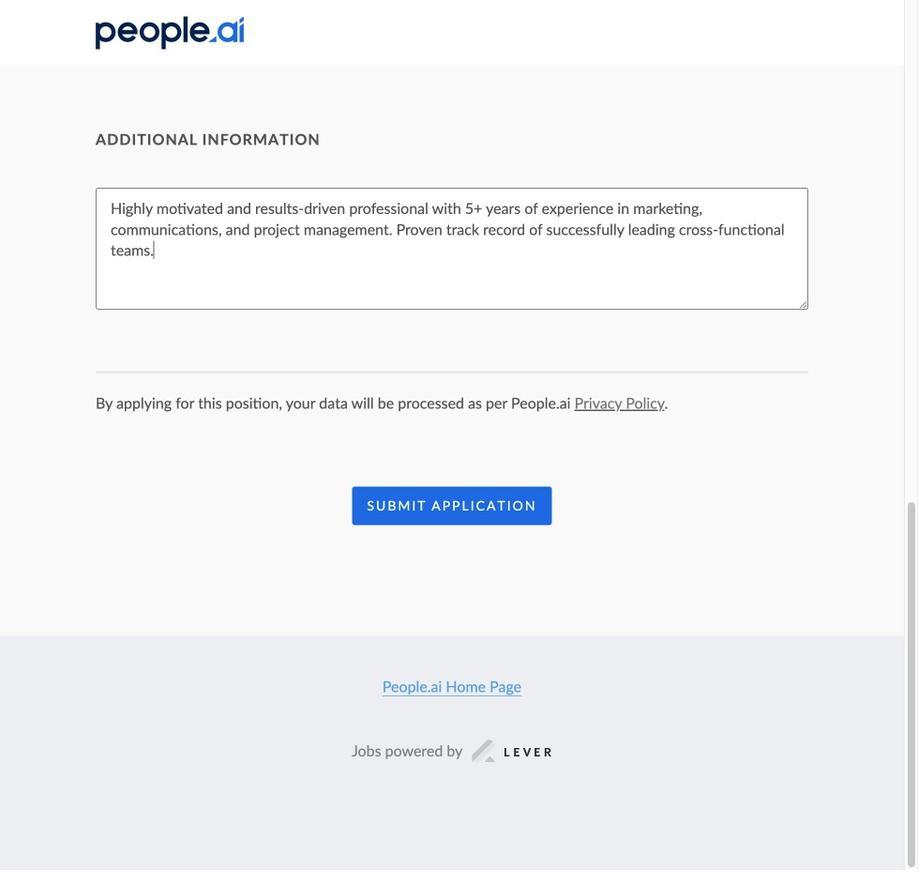 Task type: describe. For each thing, give the bounding box(es) containing it.
lever logo image
[[472, 740, 553, 762]]

people.ai logo image
[[96, 16, 244, 49]]

Add a cover letter or anything else you want to share. text field
[[96, 188, 809, 310]]



Task type: vqa. For each thing, say whether or not it's contained in the screenshot.
Add a cover letter or anything else you want to share. text box
yes



Task type: locate. For each thing, give the bounding box(es) containing it.
None text field
[[307, 0, 766, 38]]



